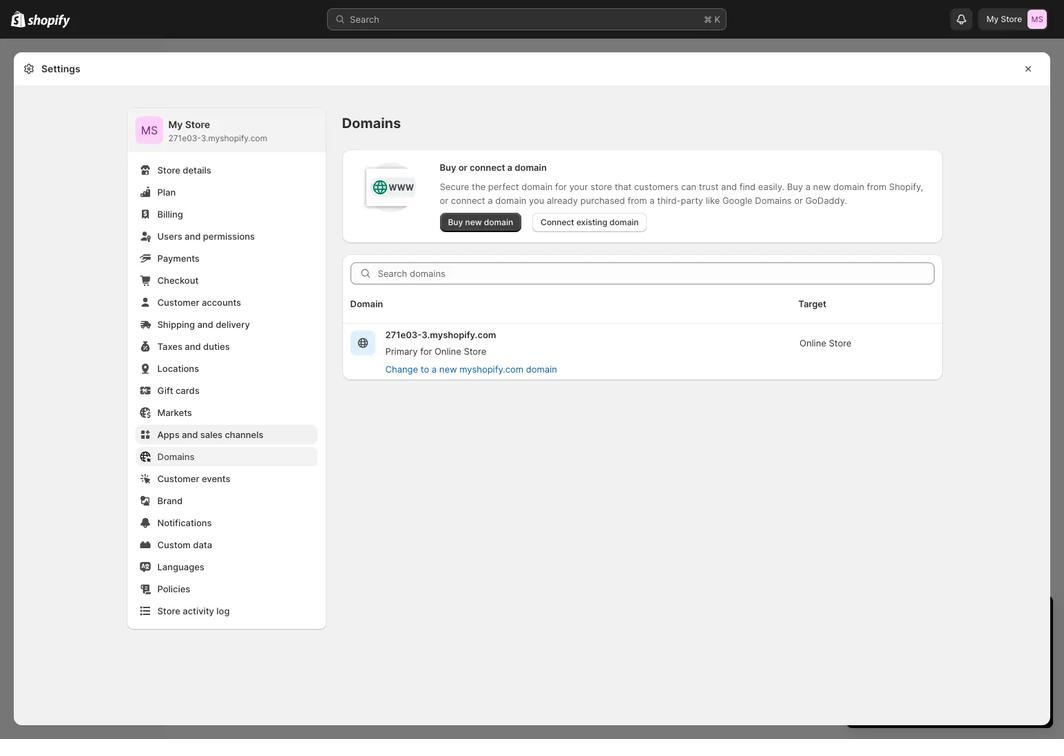 Task type: vqa. For each thing, say whether or not it's contained in the screenshot.
Search countries text field
no



Task type: locate. For each thing, give the bounding box(es) containing it.
271e03- up store details on the left top of the page
[[168, 133, 201, 143]]

and for duties
[[185, 341, 201, 352]]

0 horizontal spatial my
[[168, 118, 183, 130]]

customer up brand
[[157, 473, 199, 484]]

locations link
[[135, 359, 317, 378]]

0 horizontal spatial from
[[628, 195, 647, 206]]

and down customer accounts
[[197, 319, 213, 330]]

1 vertical spatial from
[[628, 195, 647, 206]]

a up godaddy.
[[806, 181, 811, 192]]

0 vertical spatial from
[[867, 181, 887, 192]]

a up perfect
[[507, 162, 513, 173]]

1 horizontal spatial from
[[867, 181, 887, 192]]

from
[[867, 181, 887, 192], [628, 195, 647, 206]]

target
[[799, 298, 827, 309]]

and right taxes
[[185, 341, 201, 352]]

1 vertical spatial for
[[420, 346, 432, 357]]

for up "already"
[[555, 181, 567, 192]]

1 vertical spatial new
[[465, 217, 482, 227]]

1 horizontal spatial my
[[987, 14, 999, 24]]

3.myshopify.com up change to a new myshopify.com domain button
[[422, 329, 496, 340]]

0 vertical spatial 271e03-
[[168, 133, 201, 143]]

new inside 'secure the perfect domain for your store that customers can trust and find easily. buy a new domain from shopify, or connect a domain you already purchased from a third-party like google domains or godaddy.'
[[813, 181, 831, 192]]

gift
[[157, 385, 173, 396]]

buy down the secure
[[448, 217, 463, 227]]

0 vertical spatial new
[[813, 181, 831, 192]]

3.myshopify.com inside 271e03-3.myshopify.com primary for online store
[[422, 329, 496, 340]]

from left shopify, on the right top
[[867, 181, 887, 192]]

godaddy.
[[806, 195, 847, 206]]

channels
[[225, 429, 263, 440]]

1 horizontal spatial 3.myshopify.com
[[422, 329, 496, 340]]

0 vertical spatial for
[[555, 181, 567, 192]]

or left godaddy.
[[794, 195, 803, 206]]

customer for customer accounts
[[157, 297, 199, 308]]

a right to
[[432, 364, 437, 375]]

customer for customer events
[[157, 473, 199, 484]]

log
[[217, 606, 230, 617]]

store details
[[157, 165, 211, 176]]

online inside 271e03-3.myshopify.com primary for online store
[[435, 346, 461, 357]]

store inside 271e03-3.myshopify.com primary for online store
[[464, 346, 487, 357]]

or up the secure
[[459, 162, 468, 173]]

0 vertical spatial buy
[[440, 162, 456, 173]]

dialog
[[1056, 52, 1064, 725]]

users and permissions
[[157, 231, 255, 242]]

my store image
[[1028, 10, 1047, 29], [135, 116, 163, 144]]

sales
[[200, 429, 223, 440]]

0 horizontal spatial my store image
[[135, 116, 163, 144]]

search
[[350, 14, 379, 25]]

my store image right my store
[[1028, 10, 1047, 29]]

plan link
[[135, 183, 317, 202]]

2 horizontal spatial domains
[[755, 195, 792, 206]]

custom data
[[157, 539, 212, 550]]

2 vertical spatial buy
[[448, 217, 463, 227]]

buy right easily.
[[787, 181, 803, 192]]

brand link
[[135, 491, 317, 510]]

already
[[547, 195, 578, 206]]

0 vertical spatial my store image
[[1028, 10, 1047, 29]]

the
[[472, 181, 486, 192]]

new inside button
[[439, 364, 457, 375]]

store details link
[[135, 161, 317, 180]]

activity
[[183, 606, 214, 617]]

payments link
[[135, 249, 317, 268]]

1 vertical spatial connect
[[451, 195, 485, 206]]

new right to
[[439, 364, 457, 375]]

271e03- up primary
[[385, 329, 422, 340]]

customer down checkout on the top of the page
[[157, 297, 199, 308]]

that
[[615, 181, 632, 192]]

notifications
[[157, 517, 212, 528]]

1 horizontal spatial my store image
[[1028, 10, 1047, 29]]

connect down the
[[451, 195, 485, 206]]

0 horizontal spatial 271e03-
[[168, 133, 201, 143]]

0 horizontal spatial for
[[420, 346, 432, 357]]

domains inside the shop settings menu element
[[157, 451, 195, 462]]

to
[[421, 364, 429, 375]]

customers
[[634, 181, 679, 192]]

1 vertical spatial buy
[[787, 181, 803, 192]]

0 vertical spatial connect
[[470, 162, 505, 173]]

settings
[[41, 63, 80, 74]]

3.myshopify.com
[[201, 133, 267, 143], [422, 329, 496, 340]]

purchased
[[581, 195, 625, 206]]

2 customer from the top
[[157, 473, 199, 484]]

find
[[740, 181, 756, 192]]

a
[[507, 162, 513, 173], [806, 181, 811, 192], [488, 195, 493, 206], [650, 195, 655, 206], [432, 364, 437, 375]]

details
[[183, 165, 211, 176]]

1 vertical spatial my store image
[[135, 116, 163, 144]]

0 horizontal spatial online
[[435, 346, 461, 357]]

buy for buy or connect a domain
[[440, 162, 456, 173]]

and inside "link"
[[182, 429, 198, 440]]

0 vertical spatial customer
[[157, 297, 199, 308]]

2 horizontal spatial new
[[813, 181, 831, 192]]

perfect
[[488, 181, 519, 192]]

shopify image
[[11, 11, 26, 28], [28, 14, 70, 28]]

online down target
[[800, 338, 827, 349]]

a down perfect
[[488, 195, 493, 206]]

can
[[681, 181, 697, 192]]

custom
[[157, 539, 191, 550]]

buy
[[440, 162, 456, 173], [787, 181, 803, 192], [448, 217, 463, 227]]

or down the secure
[[440, 195, 449, 206]]

1 horizontal spatial or
[[459, 162, 468, 173]]

new down the
[[465, 217, 482, 227]]

my store 271e03-3.myshopify.com
[[168, 118, 267, 143]]

policies
[[157, 583, 190, 595]]

customer
[[157, 297, 199, 308], [157, 473, 199, 484]]

for inside 'secure the perfect domain for your store that customers can trust and find easily. buy a new domain from shopify, or connect a domain you already purchased from a third-party like google domains or godaddy.'
[[555, 181, 567, 192]]

connect up the
[[470, 162, 505, 173]]

1 vertical spatial domains
[[755, 195, 792, 206]]

1 horizontal spatial new
[[465, 217, 482, 227]]

my store image up store details on the left top of the page
[[135, 116, 163, 144]]

buy inside "link"
[[448, 217, 463, 227]]

1 customer from the top
[[157, 297, 199, 308]]

1 vertical spatial my
[[168, 118, 183, 130]]

domains
[[342, 115, 401, 132], [755, 195, 792, 206], [157, 451, 195, 462]]

⌘
[[704, 14, 712, 25]]

and right users
[[185, 231, 201, 242]]

1 vertical spatial 271e03-
[[385, 329, 422, 340]]

0 horizontal spatial new
[[439, 364, 457, 375]]

and for permissions
[[185, 231, 201, 242]]

payments
[[157, 253, 200, 264]]

3.myshopify.com up store details link
[[201, 133, 267, 143]]

0 horizontal spatial shopify image
[[11, 11, 26, 28]]

markets link
[[135, 403, 317, 422]]

easily.
[[758, 181, 785, 192]]

2 vertical spatial domains
[[157, 451, 195, 462]]

my
[[987, 14, 999, 24], [168, 118, 183, 130]]

1 horizontal spatial 271e03-
[[385, 329, 422, 340]]

online
[[800, 338, 827, 349], [435, 346, 461, 357]]

0 vertical spatial 3.myshopify.com
[[201, 133, 267, 143]]

connect
[[470, 162, 505, 173], [451, 195, 485, 206]]

you
[[529, 195, 544, 206]]

users and permissions link
[[135, 227, 317, 246]]

a inside change to a new myshopify.com domain button
[[432, 364, 437, 375]]

my inside my store 271e03-3.myshopify.com
[[168, 118, 183, 130]]

3 days left in your trial element
[[847, 632, 1053, 728]]

0 vertical spatial my
[[987, 14, 999, 24]]

0 horizontal spatial 3.myshopify.com
[[201, 133, 267, 143]]

shopify,
[[889, 181, 924, 192]]

from down that at the right top of page
[[628, 195, 647, 206]]

for inside 271e03-3.myshopify.com primary for online store
[[420, 346, 432, 357]]

2 vertical spatial new
[[439, 364, 457, 375]]

1 vertical spatial customer
[[157, 473, 199, 484]]

online up change to a new myshopify.com domain
[[435, 346, 461, 357]]

0 vertical spatial domains
[[342, 115, 401, 132]]

0 horizontal spatial or
[[440, 195, 449, 206]]

domains link
[[135, 447, 317, 466]]

online store
[[800, 338, 852, 349]]

buy up the secure
[[440, 162, 456, 173]]

1 horizontal spatial domains
[[342, 115, 401, 132]]

and right apps
[[182, 429, 198, 440]]

ms button
[[135, 116, 163, 144]]

change to a new myshopify.com domain button
[[377, 360, 565, 379]]

271e03-
[[168, 133, 201, 143], [385, 329, 422, 340]]

buy for buy new domain
[[448, 217, 463, 227]]

accounts
[[202, 297, 241, 308]]

shipping
[[157, 319, 195, 330]]

customer accounts
[[157, 297, 241, 308]]

for
[[555, 181, 567, 192], [420, 346, 432, 357]]

1 horizontal spatial for
[[555, 181, 567, 192]]

271e03-3.myshopify.com primary for online store
[[385, 329, 496, 357]]

users
[[157, 231, 182, 242]]

notifications link
[[135, 513, 317, 533]]

new inside "link"
[[465, 217, 482, 227]]

0 horizontal spatial domains
[[157, 451, 195, 462]]

and up google
[[721, 181, 737, 192]]

domain inside button
[[526, 364, 557, 375]]

new up godaddy.
[[813, 181, 831, 192]]

domain
[[515, 162, 547, 173], [522, 181, 553, 192], [834, 181, 865, 192], [495, 195, 527, 206], [484, 217, 513, 227], [610, 217, 639, 227], [526, 364, 557, 375]]

checkout
[[157, 275, 199, 286]]

change
[[385, 364, 418, 375]]

for up to
[[420, 346, 432, 357]]

1 vertical spatial 3.myshopify.com
[[422, 329, 496, 340]]

delivery
[[216, 319, 250, 330]]



Task type: describe. For each thing, give the bounding box(es) containing it.
existing
[[577, 217, 608, 227]]

data
[[193, 539, 212, 550]]

trust
[[699, 181, 719, 192]]

1 horizontal spatial online
[[800, 338, 827, 349]]

store activity log
[[157, 606, 230, 617]]

apps
[[157, 429, 180, 440]]

brand
[[157, 495, 183, 506]]

domain
[[350, 298, 383, 309]]

policies link
[[135, 579, 317, 599]]

buy inside 'secure the perfect domain for your store that customers can trust and find easily. buy a new domain from shopify, or connect a domain you already purchased from a third-party like google domains or godaddy.'
[[787, 181, 803, 192]]

k
[[715, 14, 721, 25]]

my store
[[987, 14, 1022, 24]]

plan
[[157, 187, 176, 198]]

taxes and duties
[[157, 341, 230, 352]]

billing link
[[135, 205, 317, 224]]

secure
[[440, 181, 469, 192]]

shipping and delivery link
[[135, 315, 317, 334]]

buy or connect a domain
[[440, 162, 547, 173]]

271e03- inside 271e03-3.myshopify.com primary for online store
[[385, 329, 422, 340]]

shipping and delivery
[[157, 319, 250, 330]]

checkout link
[[135, 271, 317, 290]]

271e03- inside my store 271e03-3.myshopify.com
[[168, 133, 201, 143]]

connect existing domain
[[541, 217, 639, 227]]

your
[[569, 181, 588, 192]]

primary
[[385, 346, 418, 357]]

connect existing domain link
[[533, 213, 647, 232]]

cards
[[176, 385, 200, 396]]

google
[[723, 195, 753, 206]]

party
[[681, 195, 703, 206]]

languages link
[[135, 557, 317, 577]]

taxes and duties link
[[135, 337, 317, 356]]

markets
[[157, 407, 192, 418]]

like
[[706, 195, 720, 206]]

Search domains search field
[[378, 262, 934, 285]]

shop settings menu element
[[127, 108, 325, 629]]

gift cards link
[[135, 381, 317, 400]]

languages
[[157, 561, 204, 572]]

1 horizontal spatial shopify image
[[28, 14, 70, 28]]

locations
[[157, 363, 199, 374]]

custom data link
[[135, 535, 317, 555]]

events
[[202, 473, 230, 484]]

third-
[[657, 195, 681, 206]]

gift cards
[[157, 385, 200, 396]]

2 horizontal spatial or
[[794, 195, 803, 206]]

store activity log link
[[135, 601, 317, 621]]

secure the perfect domain for your store that customers can trust and find easily. buy a new domain from shopify, or connect a domain you already purchased from a third-party like google domains or godaddy.
[[440, 181, 924, 206]]

buy new domain
[[448, 217, 513, 227]]

connect
[[541, 217, 574, 227]]

a down customers
[[650, 195, 655, 206]]

my for my store
[[987, 14, 999, 24]]

customer accounts link
[[135, 293, 317, 312]]

and inside 'secure the perfect domain for your store that customers can trust and find easily. buy a new domain from shopify, or connect a domain you already purchased from a third-party like google domains or godaddy.'
[[721, 181, 737, 192]]

customer events link
[[135, 469, 317, 488]]

3.myshopify.com inside my store 271e03-3.myshopify.com
[[201, 133, 267, 143]]

my store image inside the shop settings menu element
[[135, 116, 163, 144]]

taxes
[[157, 341, 182, 352]]

and for delivery
[[197, 319, 213, 330]]

buy new domain link
[[440, 213, 522, 232]]

and for sales
[[182, 429, 198, 440]]

duties
[[203, 341, 230, 352]]

domains inside 'secure the perfect domain for your store that customers can trust and find easily. buy a new domain from shopify, or connect a domain you already purchased from a third-party like google domains or godaddy.'
[[755, 195, 792, 206]]

settings dialog
[[14, 52, 1051, 725]]

apps and sales channels link
[[135, 425, 317, 444]]

billing
[[157, 209, 183, 220]]

connect inside 'secure the perfect domain for your store that customers can trust and find easily. buy a new domain from shopify, or connect a domain you already purchased from a third-party like google domains or godaddy.'
[[451, 195, 485, 206]]

my for my store 271e03-3.myshopify.com
[[168, 118, 183, 130]]

myshopify.com
[[460, 364, 524, 375]]

store inside my store 271e03-3.myshopify.com
[[185, 118, 210, 130]]

apps and sales channels
[[157, 429, 263, 440]]

⌘ k
[[704, 14, 721, 25]]

permissions
[[203, 231, 255, 242]]

customer events
[[157, 473, 230, 484]]

domain inside "link"
[[484, 217, 513, 227]]

store
[[591, 181, 612, 192]]



